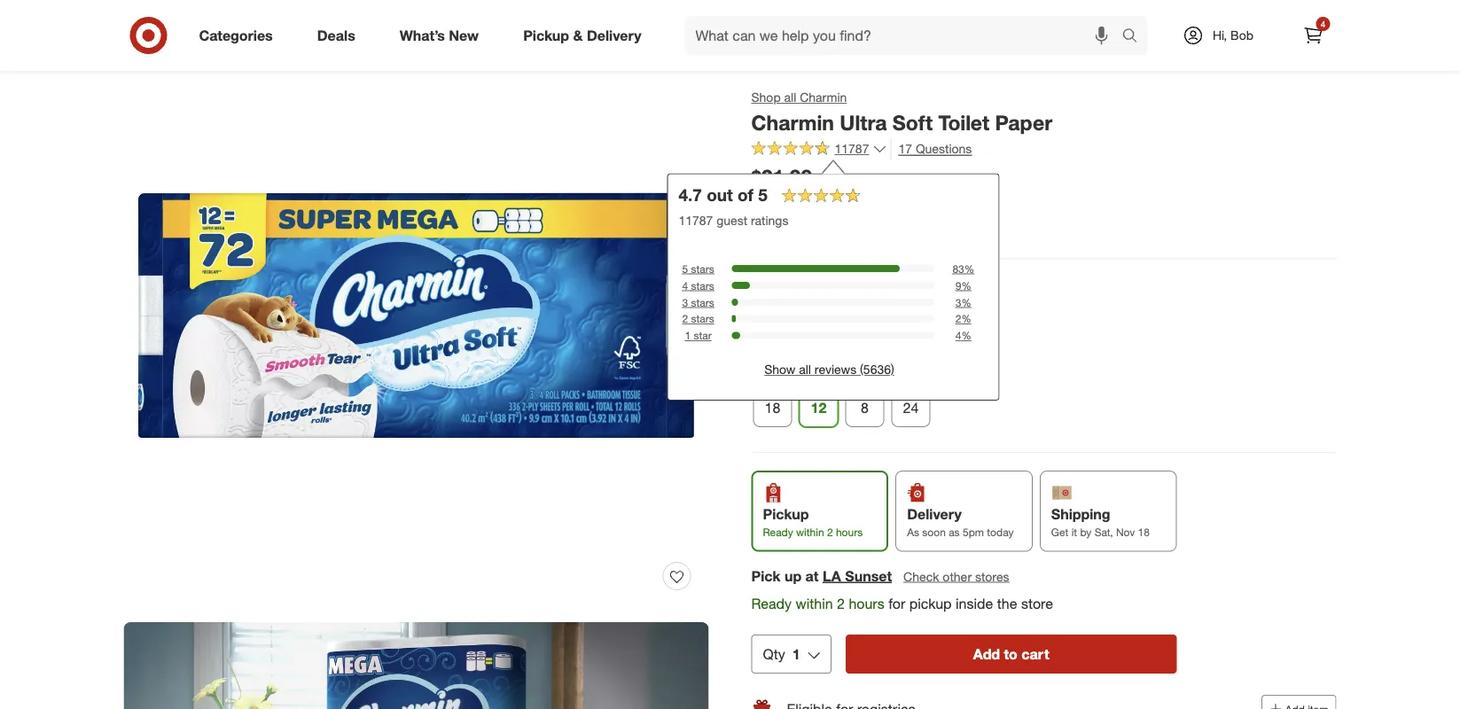 Task type: vqa. For each thing, say whether or not it's contained in the screenshot.
the top Target
no



Task type: locate. For each thing, give the bounding box(es) containing it.
0 vertical spatial all
[[784, 90, 796, 105]]

8
[[861, 399, 869, 416]]

1 vertical spatial 5
[[682, 262, 688, 275]]

1 right qty
[[793, 646, 800, 663]]

soft
[[893, 110, 933, 135]]

of
[[738, 185, 754, 205]]

0 vertical spatial delivery
[[587, 27, 642, 44]]

1 vertical spatial charmin
[[751, 110, 834, 135]]

charmin ultra soft toilet paper, 1 of 13 image
[[124, 23, 709, 608]]

search
[[1114, 28, 1157, 46]]

star
[[694, 329, 712, 342]]

deals
[[803, 220, 833, 236]]

0 vertical spatial charmin
[[800, 90, 847, 105]]

18 right nov
[[1138, 526, 1150, 539]]

ratings
[[751, 212, 789, 228]]

1 horizontal spatial 4
[[956, 329, 962, 342]]

inside
[[956, 595, 993, 612]]

ready down pick
[[751, 595, 792, 612]]

5 up 4 stars
[[682, 262, 688, 275]]

0 horizontal spatial 18
[[765, 399, 781, 416]]

other
[[943, 569, 972, 584]]

4.7
[[679, 185, 702, 205]]

0 horizontal spatial pickup
[[523, 27, 569, 44]]

% down 9 %
[[962, 295, 972, 309]]

0 vertical spatial ready
[[763, 526, 793, 539]]

charmin
[[800, 90, 847, 105], [751, 110, 834, 135]]

search button
[[1114, 16, 1157, 59]]

all right shop
[[784, 90, 796, 105]]

2 vertical spatial 4
[[956, 329, 962, 342]]

0 vertical spatial within
[[796, 526, 824, 539]]

delivery up soon at right bottom
[[907, 506, 962, 523]]

super up super mega
[[785, 278, 825, 296]]

17 questions
[[899, 141, 972, 157]]

5
[[758, 185, 768, 205], [682, 262, 688, 275]]

charmin up "ultra"
[[800, 90, 847, 105]]

1
[[685, 329, 691, 342], [793, 646, 800, 663]]

pickup for &
[[523, 27, 569, 44]]

2 up pick up at la sunset
[[827, 526, 833, 539]]

3 down the 9
[[956, 295, 962, 309]]

24 link
[[892, 388, 931, 427]]

for left this
[[836, 220, 851, 236]]

18 link
[[753, 388, 792, 427]]

0 vertical spatial la
[[765, 195, 781, 210]]

0 vertical spatial 5
[[758, 185, 768, 205]]

la right up
[[823, 567, 841, 585]]

4 stars from the top
[[691, 312, 714, 325]]

0 vertical spatial 11787
[[835, 141, 869, 157]]

2
[[793, 220, 800, 236], [682, 312, 688, 325], [956, 312, 962, 325], [827, 526, 833, 539], [837, 595, 845, 612]]

3
[[682, 295, 688, 309], [956, 295, 962, 309]]

4 for 4
[[1321, 18, 1326, 29]]

sunset
[[784, 195, 823, 210], [845, 567, 892, 585]]

within
[[796, 526, 824, 539], [796, 595, 833, 612]]

super
[[785, 278, 825, 296], [765, 319, 805, 336]]

all inside shop all charmin charmin ultra soft toilet paper
[[784, 90, 796, 105]]

categories
[[199, 27, 273, 44]]

mega
[[829, 278, 867, 296], [809, 319, 847, 336], [877, 319, 913, 336]]

delivery
[[587, 27, 642, 44], [907, 506, 962, 523]]

sunset up deals
[[784, 195, 823, 210]]

shop
[[751, 90, 781, 105]]

item
[[878, 220, 902, 236]]

stars down the 5 stars
[[691, 279, 714, 292]]

1 vertical spatial within
[[796, 595, 833, 612]]

2 stars from the top
[[691, 279, 714, 292]]

mega up the show all reviews (5636)
[[809, 319, 847, 336]]

see 2 deals for this item
[[767, 220, 902, 236]]

stars
[[691, 262, 714, 275], [691, 279, 714, 292], [691, 295, 714, 309], [691, 312, 714, 325]]

soon
[[922, 526, 946, 539]]

pickup ready within 2 hours
[[763, 506, 863, 539]]

11787 down "ultra"
[[835, 141, 869, 157]]

4
[[1321, 18, 1326, 29], [682, 279, 688, 292], [956, 329, 962, 342]]

group containing count
[[750, 358, 1337, 435]]

1 vertical spatial pickup
[[763, 506, 809, 523]]

stars up star at the left of page
[[691, 312, 714, 325]]

11787 for 11787
[[835, 141, 869, 157]]

0 vertical spatial sunset
[[784, 195, 823, 210]]

sunset up ready within 2 hours for pickup inside the store
[[845, 567, 892, 585]]

0 vertical spatial pickup
[[523, 27, 569, 44]]

4 %
[[956, 329, 972, 342]]

4.7 out of 5
[[679, 185, 768, 205]]

size left chart
[[875, 280, 898, 295]]

group
[[750, 277, 1337, 354], [750, 358, 1337, 435]]

within up pick up at la sunset
[[796, 526, 824, 539]]

18 inside the shipping get it by sat, nov 18
[[1138, 526, 1150, 539]]

1 group from the top
[[750, 277, 1337, 354]]

group containing size
[[750, 277, 1337, 354]]

within down pick up at la sunset
[[796, 595, 833, 612]]

categories link
[[184, 16, 295, 55]]

as
[[907, 526, 919, 539]]

0 vertical spatial hours
[[836, 526, 863, 539]]

all inside 'button'
[[799, 362, 811, 377]]

1 left star at the left of page
[[685, 329, 691, 342]]

for left pickup
[[889, 595, 905, 612]]

qty
[[763, 646, 785, 663]]

0 horizontal spatial delivery
[[587, 27, 642, 44]]

pickup up up
[[763, 506, 809, 523]]

at
[[751, 195, 762, 210], [806, 567, 819, 585]]

% down 3 % on the top of the page
[[962, 312, 972, 325]]

1 horizontal spatial 11787
[[835, 141, 869, 157]]

out
[[707, 185, 733, 205]]

1 horizontal spatial sunset
[[845, 567, 892, 585]]

% for 9
[[962, 279, 972, 292]]

2 up 1 star
[[682, 312, 688, 325]]

1 vertical spatial 12
[[811, 399, 827, 416]]

0 horizontal spatial at
[[751, 195, 762, 210]]

check
[[904, 569, 939, 584]]

mega left "size chart" button
[[829, 278, 867, 296]]

delivery inside pickup & delivery link
[[587, 27, 642, 44]]

0 vertical spatial group
[[750, 277, 1337, 354]]

% down '2 %'
[[962, 329, 972, 342]]

1 horizontal spatial la
[[823, 567, 841, 585]]

4 for 4 stars
[[682, 279, 688, 292]]

% for 83
[[964, 262, 975, 275]]

1 horizontal spatial pickup
[[763, 506, 809, 523]]

shipping
[[1051, 506, 1111, 523]]

2 inside see 2 deals for this item link
[[793, 220, 800, 236]]

% up 9 %
[[964, 262, 975, 275]]

add
[[973, 646, 1000, 663]]

12 down show all reviews (5636) 'button'
[[811, 399, 827, 416]]

hours down la sunset button
[[849, 595, 885, 612]]

size super mega size chart
[[751, 278, 931, 296]]

la up the ratings
[[765, 195, 781, 210]]

mega inside the super mega 'link'
[[809, 319, 847, 336]]

0 vertical spatial 18
[[765, 399, 781, 416]]

1 vertical spatial delivery
[[907, 506, 962, 523]]

questions
[[916, 141, 972, 157]]

image gallery element
[[124, 23, 709, 709]]

size
[[751, 278, 778, 296], [875, 280, 898, 295]]

1 horizontal spatial for
[[889, 595, 905, 612]]

0 horizontal spatial for
[[836, 220, 851, 236]]

% up 3 % on the top of the page
[[962, 279, 972, 292]]

11787 for 11787 guest ratings
[[679, 212, 713, 228]]

0 horizontal spatial all
[[784, 90, 796, 105]]

hours up la sunset button
[[836, 526, 863, 539]]

pickup left &
[[523, 27, 569, 44]]

sat,
[[1095, 526, 1113, 539]]

size up super mega
[[751, 278, 778, 296]]

1 horizontal spatial at
[[806, 567, 819, 585]]

count 12
[[751, 359, 813, 376]]

0 horizontal spatial 5
[[682, 262, 688, 275]]

11787 down 4.7
[[679, 212, 713, 228]]

4 link
[[1294, 16, 1333, 55]]

5 stars
[[682, 262, 714, 275]]

super inside 'link'
[[765, 319, 805, 336]]

3 stars from the top
[[691, 295, 714, 309]]

4 right bob
[[1321, 18, 1326, 29]]

stars for 2 stars
[[691, 312, 714, 325]]

1 stars from the top
[[691, 262, 714, 275]]

0 vertical spatial 4
[[1321, 18, 1326, 29]]

stars for 4 stars
[[691, 279, 714, 292]]

0 horizontal spatial 1
[[685, 329, 691, 342]]

show
[[764, 362, 796, 377]]

18 down show
[[765, 399, 781, 416]]

1 horizontal spatial 5
[[758, 185, 768, 205]]

all right show
[[799, 362, 811, 377]]

2 down 3 % on the top of the page
[[956, 312, 962, 325]]

1 vertical spatial at
[[806, 567, 819, 585]]

0 horizontal spatial la
[[765, 195, 781, 210]]

3 down 4 stars
[[682, 295, 688, 309]]

within inside pickup ready within 2 hours
[[796, 526, 824, 539]]

stars for 5 stars
[[691, 262, 714, 275]]

deals link
[[302, 16, 377, 55]]

12
[[797, 359, 813, 376], [811, 399, 827, 416]]

what's new
[[400, 27, 479, 44]]

4 down '2 %'
[[956, 329, 962, 342]]

1 horizontal spatial 3
[[956, 295, 962, 309]]

1 3 from the left
[[682, 295, 688, 309]]

1 vertical spatial group
[[750, 358, 1337, 435]]

delivery inside delivery as soon as 5pm today
[[907, 506, 962, 523]]

0 horizontal spatial sunset
[[784, 195, 823, 210]]

1 vertical spatial super
[[765, 319, 805, 336]]

1 vertical spatial 4
[[682, 279, 688, 292]]

2 right 'see'
[[793, 220, 800, 236]]

2 3 from the left
[[956, 295, 962, 309]]

check other stores
[[904, 569, 1010, 584]]

all
[[784, 90, 796, 105], [799, 362, 811, 377]]

4 down the 5 stars
[[682, 279, 688, 292]]

what's
[[400, 27, 445, 44]]

super up count 12
[[765, 319, 805, 336]]

la
[[765, 195, 781, 210], [823, 567, 841, 585]]

1 vertical spatial all
[[799, 362, 811, 377]]

0 horizontal spatial 4
[[682, 279, 688, 292]]

at up the ratings
[[751, 195, 762, 210]]

1 horizontal spatial size
[[875, 280, 898, 295]]

1 horizontal spatial all
[[799, 362, 811, 377]]

1 vertical spatial sunset
[[845, 567, 892, 585]]

1 vertical spatial 11787
[[679, 212, 713, 228]]

paper
[[995, 110, 1053, 135]]

5 right the of
[[758, 185, 768, 205]]

size inside the size super mega size chart
[[875, 280, 898, 295]]

pickup inside pickup & delivery link
[[523, 27, 569, 44]]

0 horizontal spatial 11787
[[679, 212, 713, 228]]

today
[[987, 526, 1014, 539]]

0 horizontal spatial 3
[[682, 295, 688, 309]]

1 horizontal spatial delivery
[[907, 506, 962, 523]]

9
[[956, 279, 962, 292]]

1 vertical spatial 18
[[1138, 526, 1150, 539]]

12 right show
[[797, 359, 813, 376]]

2 horizontal spatial 4
[[1321, 18, 1326, 29]]

0 vertical spatial at
[[751, 195, 762, 210]]

stars up 4 stars
[[691, 262, 714, 275]]

2 group from the top
[[750, 358, 1337, 435]]

stars down 4 stars
[[691, 295, 714, 309]]

delivery right &
[[587, 27, 642, 44]]

3 %
[[956, 295, 972, 309]]

1 vertical spatial 1
[[793, 646, 800, 663]]

pickup inside pickup ready within 2 hours
[[763, 506, 809, 523]]

at right up
[[806, 567, 819, 585]]

% for 4
[[962, 329, 972, 342]]

18
[[765, 399, 781, 416], [1138, 526, 1150, 539]]

1 horizontal spatial 18
[[1138, 526, 1150, 539]]

ready up pick
[[763, 526, 793, 539]]

1 vertical spatial la
[[823, 567, 841, 585]]

%
[[964, 262, 975, 275], [962, 279, 972, 292], [962, 295, 972, 309], [962, 312, 972, 325], [962, 329, 972, 342]]

charmin down shop
[[751, 110, 834, 135]]



Task type: describe. For each thing, give the bounding box(es) containing it.
at la sunset
[[751, 195, 823, 210]]

nov
[[1116, 526, 1135, 539]]

cart
[[1022, 646, 1049, 663]]

3 for 3 stars
[[682, 295, 688, 309]]

1 vertical spatial for
[[889, 595, 905, 612]]

mega down "size chart" button
[[877, 319, 913, 336]]

see
[[767, 220, 789, 236]]

as
[[949, 526, 960, 539]]

11787 guest ratings
[[679, 212, 789, 228]]

2 %
[[956, 312, 972, 325]]

18 inside group
[[765, 399, 781, 416]]

(5636)
[[860, 362, 894, 377]]

delivery as soon as 5pm today
[[907, 506, 1014, 539]]

9 %
[[956, 279, 972, 292]]

add to cart
[[973, 646, 1049, 663]]

stores
[[975, 569, 1010, 584]]

get
[[1051, 526, 1069, 539]]

deals
[[317, 27, 355, 44]]

to
[[1004, 646, 1018, 663]]

2 stars
[[682, 312, 714, 325]]

check other stores button
[[903, 567, 1010, 586]]

0 horizontal spatial size
[[751, 278, 778, 296]]

reviews
[[815, 362, 857, 377]]

0 vertical spatial 12
[[797, 359, 813, 376]]

the
[[997, 595, 1017, 612]]

83 %
[[953, 262, 975, 275]]

4 for 4 %
[[956, 329, 962, 342]]

ready inside pickup ready within 2 hours
[[763, 526, 793, 539]]

pickup & delivery
[[523, 27, 642, 44]]

super mega
[[765, 319, 847, 336]]

guest
[[717, 212, 748, 228]]

add to cart button
[[846, 635, 1177, 674]]

hours inside pickup ready within 2 hours
[[836, 526, 863, 539]]

show all reviews (5636)
[[764, 362, 894, 377]]

0 vertical spatial for
[[836, 220, 851, 236]]

1 vertical spatial ready
[[751, 595, 792, 612]]

hi, bob
[[1213, 27, 1254, 43]]

all for (5636)
[[799, 362, 811, 377]]

it
[[1072, 526, 1077, 539]]

0 vertical spatial super
[[785, 278, 825, 296]]

0 vertical spatial 1
[[685, 329, 691, 342]]

5pm
[[963, 526, 984, 539]]

pick
[[751, 567, 781, 585]]

&
[[573, 27, 583, 44]]

What can we help you find? suggestions appear below search field
[[685, 16, 1127, 55]]

2 down la sunset button
[[837, 595, 845, 612]]

shop all charmin charmin ultra soft toilet paper
[[751, 90, 1053, 135]]

2 inside pickup ready within 2 hours
[[827, 526, 833, 539]]

pickup for ready
[[763, 506, 809, 523]]

1 star
[[685, 329, 712, 342]]

see 2 deals for this item link
[[751, 216, 1337, 241]]

all for charmin
[[784, 90, 796, 105]]

toilet
[[939, 110, 990, 135]]

83
[[953, 262, 964, 275]]

8 link
[[845, 388, 884, 427]]

this
[[855, 220, 874, 236]]

3 for 3 %
[[956, 295, 962, 309]]

stars for 3 stars
[[691, 295, 714, 309]]

4 stars
[[682, 279, 714, 292]]

ultra
[[840, 110, 887, 135]]

% for 3
[[962, 295, 972, 309]]

17
[[899, 141, 912, 157]]

chart
[[902, 280, 931, 295]]

qty 1
[[763, 646, 800, 663]]

% for 2
[[962, 312, 972, 325]]

11787 link
[[751, 139, 887, 161]]

ready within 2 hours for pickup inside the store
[[751, 595, 1053, 612]]

store
[[1021, 595, 1053, 612]]

17 questions link
[[891, 139, 972, 159]]

1 vertical spatial hours
[[849, 595, 885, 612]]

super mega link
[[753, 308, 858, 347]]

size chart button
[[874, 278, 932, 297]]

new
[[449, 27, 479, 44]]

shipping get it by sat, nov 18
[[1051, 506, 1150, 539]]

show all reviews (5636) button
[[764, 361, 894, 379]]

up
[[785, 567, 802, 585]]

12 link
[[799, 388, 838, 427]]

what's new link
[[385, 16, 501, 55]]

la sunset button
[[823, 566, 892, 586]]

by
[[1080, 526, 1092, 539]]

hi,
[[1213, 27, 1227, 43]]

3 stars
[[682, 295, 714, 309]]

count
[[751, 359, 790, 376]]

pickup
[[909, 595, 952, 612]]

$21.99
[[751, 165, 812, 189]]

1 horizontal spatial 1
[[793, 646, 800, 663]]

bob
[[1231, 27, 1254, 43]]



